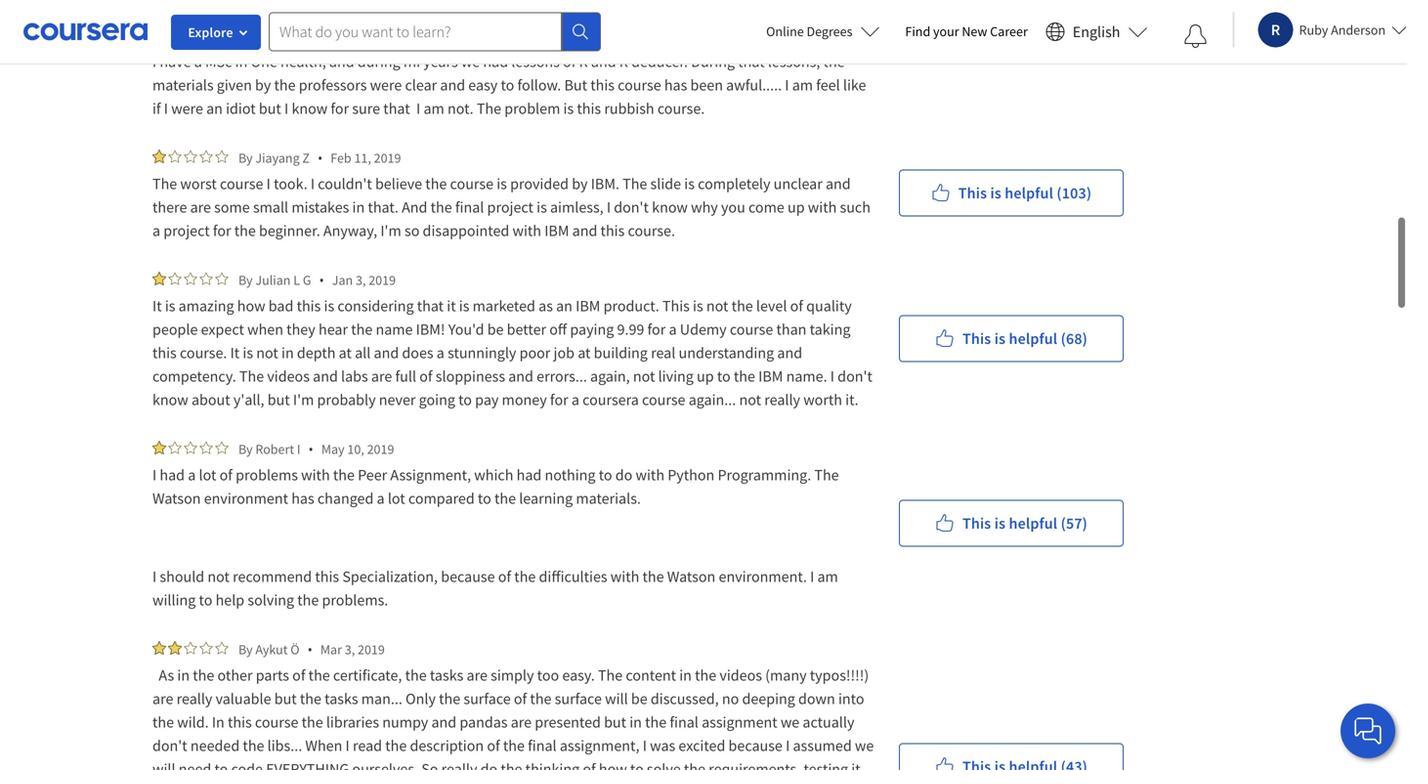 Task type: describe. For each thing, give the bounding box(es) containing it.
changed
[[318, 489, 374, 508]]

is down provided
[[537, 197, 547, 217]]

health,
[[281, 52, 326, 71]]

we inside ibm says that you don't need previous knowledge of python or programming...that is a lie. i am biochemist and i have a msc in one health, and during mi years we had lessons of r and r deducer. during that lessons, the materials given by the professors were clear and easy to follow. but this course has been awful..... i am feel like if i were an idiot but i know for sure that  i am not. the problem is this rubbish course.
[[461, 52, 480, 71]]

1 vertical spatial really
[[176, 689, 212, 709]]

willing
[[152, 590, 196, 610]]

read
[[353, 736, 382, 755]]

been
[[690, 75, 723, 95]]

job
[[554, 343, 575, 363]]

(68)
[[1061, 329, 1088, 348]]

like
[[843, 75, 866, 95]]

but down parts at the bottom left
[[274, 689, 297, 709]]

find
[[905, 22, 931, 40]]

do inside i had a lot of problems with the peer assignment, which had nothing to do with python programming. the watson environment has changed a lot compared to the learning materials.
[[615, 465, 633, 485]]

watson inside i had a lot of problems with the peer assignment, which had nothing to do with python programming. the watson environment has changed a lot compared to the learning materials.
[[152, 489, 201, 508]]

problem
[[505, 99, 560, 118]]

this is helpful (57) button
[[899, 500, 1124, 547]]

it.
[[846, 390, 859, 410]]

course up some
[[220, 174, 263, 194]]

the inside i had a lot of problems with the peer assignment, which had nothing to do with python programming. the watson environment has changed a lot compared to the learning materials.
[[814, 465, 839, 485]]

programming...that
[[560, 28, 688, 48]]

it
[[447, 296, 456, 316]]

lie.
[[715, 28, 735, 48]]

python
[[493, 28, 540, 48]]

and right all at the top of the page
[[374, 343, 399, 363]]

• for by jiayang z • feb 11, 2019
[[318, 149, 323, 167]]

is inside button
[[995, 329, 1006, 348]]

3, inside by aykut ö • mar 3, 2019
[[345, 641, 355, 658]]

the inside as in the other parts of the certificate, the tasks are simply too easy. the content in the videos (many typos!!!!) are really valuable but the tasks man... only the surface of the surface will be discussed, no deeping down into the wild. in this course the libraries numpy and pandas are presented but in the final assignment we actually don't needed the libs... when i read the description of the final assignment, i was excited because i assumed we will need to code everything ourselves. so really do the thinking of how to solve the requirements, testin
[[598, 666, 623, 685]]

this inside the worst course i took. i couldn't believe the course is provided by ibm. the slide is completely unclear and there are some small mistakes in that. and the final project is aimless, i don't know why you come up with such a project for the beginner. anyway, i'm so disappointed with ibm and this course.
[[601, 221, 625, 240]]

anderson
[[1331, 21, 1386, 39]]

are right pandas
[[511, 712, 532, 732]]

with inside i should not recommend this specialization, because of the difficulties with the watson environment. i am willing to help solving the problems.
[[611, 567, 639, 586]]

2019 for by robert i • may 10, 2019
[[367, 440, 394, 458]]

to inside i should not recommend this specialization, because of the difficulties with the watson environment. i am willing to help solving the problems.
[[199, 590, 212, 610]]

if
[[152, 99, 161, 118]]

i had a lot of problems with the peer assignment, which had nothing to do with python programming. the watson environment has changed a lot compared to the learning materials.
[[152, 465, 842, 508]]

z
[[302, 149, 310, 167]]

is down but
[[563, 99, 574, 118]]

that up msc
[[212, 28, 238, 48]]

for inside the worst course i took. i couldn't believe the course is provided by ibm. the slide is completely unclear and there are some small mistakes in that. and the final project is aimless, i don't know why you come up with such a project for the beginner. anyway, i'm so disappointed with ibm and this course.
[[213, 221, 231, 240]]

considering
[[338, 296, 414, 316]]

y'all,
[[233, 390, 264, 410]]

0 horizontal spatial r
[[579, 52, 588, 71]]

in up assignment,
[[630, 712, 642, 732]]

this inside as in the other parts of the certificate, the tasks are simply too easy. the content in the videos (many typos!!!!) are really valuable but the tasks man... only the surface of the surface will be discussed, no deeping down into the wild. in this course the libraries numpy and pandas are presented but in the final assignment we actually don't needed the libs... when i read the description of the final assignment, i was excited because i assumed we will need to code everything ourselves. so really do the thinking of how to solve the requirements, testin
[[228, 712, 252, 732]]

assignment,
[[560, 736, 640, 755]]

know inside the worst course i took. i couldn't believe the course is provided by ibm. the slide is completely unclear and there are some small mistakes in that. and the final project is aimless, i don't know why you come up with such a project for the beginner. anyway, i'm so disappointed with ibm and this course.
[[652, 197, 688, 217]]

which
[[474, 465, 514, 485]]

course up disappointed
[[450, 174, 494, 194]]

msc
[[205, 52, 232, 71]]

is up hear
[[324, 296, 334, 316]]

this up they
[[297, 296, 321, 316]]

for down "errors..."
[[550, 390, 568, 410]]

need inside as in the other parts of the certificate, the tasks are simply too easy. the content in the videos (many typos!!!!) are really valuable but the tasks man... only the surface of the surface will be discussed, no deeping down into the wild. in this course the libraries numpy and pandas are presented but in the final assignment we actually don't needed the libs... when i read the description of the final assignment, i was excited because i assumed we will need to code everything ourselves. so really do the thinking of how to solve the requirements, testin
[[179, 759, 211, 770]]

really inside "it is amazing how bad this is considering that it is marketed as an ibm product. this is not the level of quality people expect when they hear the name ibm! you'd be better off paying 9.99 for a udemy course than taking this course. it is not in depth at all and does a stunningly poor job at building real understanding and competency. the videos and labs are full of sloppiness and errors... again, not living up to the ibm name. i don't know about y'all, but i'm probably never going to pay money for a coursera course again... not really worth it."
[[764, 390, 800, 410]]

and down "depth"
[[313, 367, 338, 386]]

of down assignment,
[[583, 759, 596, 770]]

0 horizontal spatial had
[[160, 465, 185, 485]]

coursera image
[[23, 16, 148, 47]]

of down the simply
[[514, 689, 527, 709]]

because inside as in the other parts of the certificate, the tasks are simply too easy. the content in the videos (many typos!!!!) are really valuable but the tasks man... only the surface of the surface will be discussed, no deeping down into the wild. in this course the libraries numpy and pandas are presented but in the final assignment we actually don't needed the libs... when i read the description of the final assignment, i was excited because i assumed we will need to code everything ourselves. so really do the thinking of how to solve the requirements, testin
[[729, 736, 783, 755]]

building
[[594, 343, 648, 363]]

mar
[[320, 641, 342, 658]]

down
[[799, 689, 835, 709]]

of left 'python'
[[477, 28, 490, 48]]

course down living
[[642, 390, 686, 410]]

by for i
[[238, 149, 253, 167]]

english
[[1073, 22, 1121, 42]]

to down needed
[[215, 759, 228, 770]]

filled star image for •
[[152, 272, 166, 285]]

know inside "it is amazing how bad this is considering that it is marketed as an ibm product. this is not the level of quality people expect when they hear the name ibm! you'd be better off paying 9.99 for a udemy course than taking this course. it is not in depth at all and does a stunningly poor job at building real understanding and competency. the videos and labs are full of sloppiness and errors... again, not living up to the ibm name. i don't know about y'all, but i'm probably never going to pay money for a coursera course again... not really worth it."
[[152, 390, 188, 410]]

an inside ibm says that you don't need previous knowledge of python or programming...that is a lie. i am biochemist and i have a msc in one health, and during mi years we had lessons of r and r deducer. during that lessons, the materials given by the professors were clear and easy to follow. but this course has been awful..... i am feel like if i were an idiot but i know for sure that  i am not. the problem is this rubbish course.
[[206, 99, 223, 118]]

so
[[405, 221, 420, 240]]

course. inside "it is amazing how bad this is considering that it is marketed as an ibm product. this is not the level of quality people expect when they hear the name ibm! you'd be better off paying 9.99 for a udemy course than taking this course. it is not in depth at all and does a stunningly poor job at building real understanding and competency. the videos and labs are full of sloppiness and errors... again, not living up to the ibm name. i don't know about y'all, but i'm probably never going to pay money for a coursera course again... not really worth it."
[[180, 343, 227, 363]]

other
[[217, 666, 253, 685]]

too
[[537, 666, 559, 685]]

wild.
[[177, 712, 209, 732]]

filled star image for mar
[[152, 641, 166, 655]]

up inside the worst course i took. i couldn't believe the course is provided by ibm. the slide is completely unclear and there are some small mistakes in that. and the final project is aimless, i don't know why you come up with such a project for the beginner. anyway, i'm so disappointed with ibm and this course.
[[788, 197, 805, 217]]

i inside by robert i • may 10, 2019
[[297, 440, 301, 458]]

easy.
[[562, 666, 595, 685]]

sloppiness
[[436, 367, 505, 386]]

don't inside "it is amazing how bad this is considering that it is marketed as an ibm product. this is not the level of quality people expect when they hear the name ibm! you'd be better off paying 9.99 for a udemy course than taking this course. it is not in depth at all and does a stunningly poor job at building real understanding and competency. the videos and labs are full of sloppiness and errors... again, not living up to the ibm name. i don't know about y'all, but i'm probably never going to pay money for a coursera course again... not really worth it."
[[838, 367, 873, 386]]

course. inside ibm says that you don't need previous knowledge of python or programming...that is a lie. i am biochemist and i have a msc in one health, and during mi years we had lessons of r and r deducer. during that lessons, the materials given by the professors were clear and easy to follow. but this course has been awful..... i am feel like if i were an idiot but i know for sure that  i am not. the problem is this rubbish course.
[[658, 99, 705, 118]]

but
[[564, 75, 587, 95]]

this is helpful (57)
[[963, 514, 1088, 533]]

and up money
[[508, 367, 534, 386]]

and up professors
[[329, 52, 354, 71]]

am right 'lie.'
[[745, 28, 766, 48]]

1 vertical spatial tasks
[[325, 689, 358, 709]]

pay
[[475, 390, 499, 410]]

ibm left name.
[[759, 367, 783, 386]]

difficulties
[[539, 567, 608, 586]]

this down but
[[577, 99, 601, 118]]

of down ö
[[292, 666, 305, 685]]

chat with us image
[[1353, 715, 1384, 747]]

is left 'lie.'
[[691, 28, 701, 48]]

course. inside the worst course i took. i couldn't believe the course is provided by ibm. the slide is completely unclear and there are some small mistakes in that. and the final project is aimless, i don't know why you come up with such a project for the beginner. anyway, i'm so disappointed with ibm and this course.
[[628, 221, 675, 240]]

feel
[[816, 75, 840, 95]]

0 vertical spatial were
[[370, 75, 402, 95]]

to left solve
[[630, 759, 644, 770]]

bad
[[269, 296, 294, 316]]

not right again...
[[739, 390, 761, 410]]

awful.....
[[726, 75, 782, 95]]

discussed,
[[651, 689, 719, 709]]

• right g
[[319, 271, 324, 289]]

2 horizontal spatial had
[[517, 465, 542, 485]]

this for this is helpful (68)
[[963, 329, 991, 348]]

of up but
[[563, 52, 576, 71]]

this is helpful (103) button
[[899, 170, 1124, 216]]

but inside ibm says that you don't need previous knowledge of python or programming...that is a lie. i am biochemist and i have a msc in one health, and during mi years we had lessons of r and r deducer. during that lessons, the materials given by the professors were clear and easy to follow. but this course has been awful..... i am feel like if i were an idiot but i know for sure that  i am not. the problem is this rubbish course.
[[259, 99, 281, 118]]

an inside "it is amazing how bad this is considering that it is marketed as an ibm product. this is not the level of quality people expect when they hear the name ibm! you'd be better off paying 9.99 for a udemy course than taking this course. it is not in depth at all and does a stunningly poor job at building real understanding and competency. the videos and labs are full of sloppiness and errors... again, not living up to the ibm name. i don't know about y'all, but i'm probably never going to pay money for a coursera course again... not really worth it."
[[556, 296, 573, 316]]

so
[[421, 759, 438, 770]]

and up like
[[845, 28, 870, 48]]

0 vertical spatial lot
[[199, 465, 216, 485]]

of right full
[[420, 367, 433, 386]]

2 at from the left
[[578, 343, 591, 363]]

probably
[[317, 390, 376, 410]]

disappointed
[[423, 221, 509, 240]]

materials.
[[576, 489, 641, 508]]

are down as
[[152, 689, 173, 709]]

requirements,
[[709, 759, 801, 770]]

am left not.
[[424, 99, 444, 118]]

0 horizontal spatial project
[[163, 221, 210, 240]]

anyway,
[[323, 221, 377, 240]]

1 horizontal spatial final
[[528, 736, 557, 755]]

expect
[[201, 320, 244, 339]]

to left "pay"
[[458, 390, 472, 410]]

in up discussed,
[[679, 666, 692, 685]]

not down real
[[633, 367, 655, 386]]

ö
[[291, 641, 300, 658]]

i'm inside the worst course i took. i couldn't believe the course is provided by ibm. the slide is completely unclear and there are some small mistakes in that. and the final project is aimless, i don't know why you come up with such a project for the beginner. anyway, i'm so disappointed with ibm and this course.
[[380, 221, 401, 240]]

libs...
[[267, 736, 302, 755]]

show notifications image
[[1184, 24, 1207, 48]]

a down peer on the left
[[377, 489, 385, 508]]

in inside ibm says that you don't need previous knowledge of python or programming...that is a lie. i am biochemist and i have a msc in one health, and during mi years we had lessons of r and r deducer. during that lessons, the materials given by the professors were clear and easy to follow. but this course has been awful..... i am feel like if i were an idiot but i know for sure that  i am not. the problem is this rubbish course.
[[235, 52, 248, 71]]

online
[[766, 22, 804, 40]]

not down when
[[256, 343, 278, 363]]

is left (103)
[[991, 183, 1002, 203]]

of down pandas
[[487, 736, 500, 755]]

presented
[[535, 712, 601, 732]]

am down lessons,
[[792, 75, 813, 95]]

going
[[419, 390, 455, 410]]

and down programming...that
[[591, 52, 616, 71]]

that up awful.....
[[738, 52, 765, 71]]

may
[[321, 440, 345, 458]]

that right sure
[[383, 99, 410, 118]]

a left problems
[[188, 465, 196, 485]]

don't inside the worst course i took. i couldn't believe the course is provided by ibm. the slide is completely unclear and there are some small mistakes in that. and the final project is aimless, i don't know why you come up with such a project for the beginner. anyway, i'm so disappointed with ibm and this course.
[[614, 197, 649, 217]]

professors
[[299, 75, 367, 95]]

follow.
[[518, 75, 561, 95]]

peer
[[358, 465, 387, 485]]

in right as
[[177, 666, 190, 685]]

simply
[[491, 666, 534, 685]]

thinking
[[525, 759, 580, 770]]

of inside i had a lot of problems with the peer assignment, which had nothing to do with python programming. the watson environment has changed a lot compared to the learning materials.
[[220, 465, 233, 485]]

a up real
[[669, 320, 677, 339]]

because inside i should not recommend this specialization, because of the difficulties with the watson environment. i am willing to help solving the problems.
[[441, 567, 495, 586]]

with down provided
[[513, 221, 541, 240]]

a left msc
[[194, 52, 202, 71]]

small
[[253, 197, 288, 217]]

believe
[[375, 174, 422, 194]]

online degrees
[[766, 22, 853, 40]]

online degrees button
[[751, 10, 896, 53]]

aykut
[[255, 641, 288, 658]]

and down than in the right of the page
[[777, 343, 802, 363]]

this inside "it is amazing how bad this is considering that it is marketed as an ibm product. this is not the level of quality people expect when they hear the name ibm! you'd be better off paying 9.99 for a udemy course than taking this course. it is not in depth at all and does a stunningly poor job at building real understanding and competency. the videos and labs are full of sloppiness and errors... again, not living up to the ibm name. i don't know about y'all, but i'm probably never going to pay money for a coursera course again... not really worth it."
[[663, 296, 690, 316]]

ruby
[[1299, 21, 1328, 39]]

a left 'lie.'
[[704, 28, 712, 48]]

ibm.
[[591, 174, 620, 194]]

• for by robert i • may 10, 2019
[[308, 440, 314, 458]]

with left such
[[808, 197, 837, 217]]

is right it
[[459, 296, 470, 316]]

1 horizontal spatial r
[[619, 52, 628, 71]]

up inside "it is amazing how bad this is considering that it is marketed as an ibm product. this is not the level of quality people expect when they hear the name ibm! you'd be better off paying 9.99 for a udemy course than taking this course. it is not in depth at all and does a stunningly poor job at building real understanding and competency. the videos and labs are full of sloppiness and errors... again, not living up to the ibm name. i don't know about y'all, but i'm probably never going to pay money for a coursera course again... not really worth it."
[[697, 367, 714, 386]]

this inside i should not recommend this specialization, because of the difficulties with the watson environment. i am willing to help solving the problems.
[[315, 567, 339, 586]]

aimless,
[[550, 197, 604, 217]]

name
[[376, 320, 413, 339]]

years
[[423, 52, 458, 71]]

but up assignment,
[[604, 712, 627, 732]]

depth
[[297, 343, 336, 363]]

udemy
[[680, 320, 727, 339]]

to down understanding
[[717, 367, 731, 386]]

and up not.
[[440, 75, 465, 95]]

labs
[[341, 367, 368, 386]]

had inside ibm says that you don't need previous knowledge of python or programming...that is a lie. i am biochemist and i have a msc in one health, and during mi years we had lessons of r and r deducer. during that lessons, the materials given by the professors were clear and easy to follow. but this course has been awful..... i am feel like if i were an idiot but i know for sure that  i am not. the problem is this rubbish course.
[[483, 52, 508, 71]]

biochemist
[[769, 28, 842, 48]]

is down when
[[243, 343, 253, 363]]

julian
[[255, 271, 291, 289]]

a down "errors..."
[[572, 390, 579, 410]]

learning
[[519, 489, 573, 508]]

you inside ibm says that you don't need previous knowledge of python or programming...that is a lie. i am biochemist and i have a msc in one health, and during mi years we had lessons of r and r deducer. during that lessons, the materials given by the professors were clear and easy to follow. but this course has been awful..... i am feel like if i were an idiot but i know for sure that  i am not. the problem is this rubbish course.
[[242, 28, 266, 48]]

specialization,
[[342, 567, 438, 586]]

is left provided
[[497, 174, 507, 194]]

they
[[287, 320, 315, 339]]

provided
[[510, 174, 569, 194]]

by inside the worst course i took. i couldn't believe the course is provided by ibm. the slide is completely unclear and there are some small mistakes in that. and the final project is aimless, i don't know why you come up with such a project for the beginner. anyway, i'm so disappointed with ibm and this course.
[[572, 174, 588, 194]]

there
[[152, 197, 187, 217]]

this down people
[[152, 343, 177, 363]]

money
[[502, 390, 547, 410]]

your
[[933, 22, 959, 40]]

is left (57)
[[995, 514, 1006, 533]]

again...
[[689, 390, 736, 410]]

errors...
[[537, 367, 587, 386]]

of up than in the right of the page
[[790, 296, 803, 316]]

does
[[402, 343, 434, 363]]

the inside "it is amazing how bad this is considering that it is marketed as an ibm product. this is not the level of quality people expect when they hear the name ibm! you'd be better off paying 9.99 for a udemy course than taking this course. it is not in depth at all and does a stunningly poor job at building real understanding and competency. the videos and labs are full of sloppiness and errors... again, not living up to the ibm name. i don't know about y'all, but i'm probably never going to pay money for a coursera course again... not really worth it."
[[239, 367, 264, 386]]

better
[[507, 320, 546, 339]]

0 vertical spatial it
[[152, 296, 162, 316]]

2019 inside by julian l g • jan 3, 2019
[[369, 271, 396, 289]]

you'd
[[448, 320, 484, 339]]

product.
[[604, 296, 659, 316]]

never
[[379, 390, 416, 410]]



Task type: locate. For each thing, give the bounding box(es) containing it.
0 horizontal spatial will
[[152, 759, 176, 770]]

0 horizontal spatial has
[[291, 489, 314, 508]]

1 horizontal spatial up
[[788, 197, 805, 217]]

worst
[[180, 174, 217, 194]]

not.
[[448, 99, 474, 118]]

helpful for (57)
[[1009, 514, 1058, 533]]

really up wild.
[[176, 689, 212, 709]]

2 surface from the left
[[555, 689, 602, 709]]

at
[[339, 343, 352, 363], [578, 343, 591, 363]]

for inside ibm says that you don't need previous knowledge of python or programming...that is a lie. i am biochemist and i have a msc in one health, and during mi years we had lessons of r and r deducer. during that lessons, the materials given by the professors were clear and easy to follow. but this course has been awful..... i am feel like if i were an idiot but i know for sure that  i am not. the problem is this rubbish course.
[[331, 99, 349, 118]]

we
[[461, 52, 480, 71], [781, 712, 800, 732], [855, 736, 874, 755]]

2 vertical spatial course.
[[180, 343, 227, 363]]

1 horizontal spatial need
[[307, 28, 340, 48]]

that inside "it is amazing how bad this is considering that it is marketed as an ibm product. this is not the level of quality people expect when they hear the name ibm! you'd be better off paying 9.99 for a udemy course than taking this course. it is not in depth at all and does a stunningly poor job at building real understanding and competency. the videos and labs are full of sloppiness and errors... again, not living up to the ibm name. i don't know about y'all, but i'm probably never going to pay money for a coursera course again... not really worth it."
[[417, 296, 444, 316]]

don't up it. at bottom
[[838, 367, 873, 386]]

i'm
[[380, 221, 401, 240], [293, 390, 314, 410]]

easy
[[468, 75, 498, 95]]

helpful left (57)
[[1009, 514, 1058, 533]]

1 by from the top
[[238, 149, 253, 167]]

beginner.
[[259, 221, 320, 240]]

1 horizontal spatial were
[[370, 75, 402, 95]]

pandas
[[460, 712, 508, 732]]

are
[[190, 197, 211, 217], [371, 367, 392, 386], [467, 666, 488, 685], [152, 689, 173, 709], [511, 712, 532, 732]]

had left problems
[[160, 465, 185, 485]]

than
[[776, 320, 807, 339]]

are inside "it is amazing how bad this is considering that it is marketed as an ibm product. this is not the level of quality people expect when they hear the name ibm! you'd be better off paying 9.99 for a udemy course than taking this course. it is not in depth at all and does a stunningly poor job at building real understanding and competency. the videos and labs are full of sloppiness and errors... again, not living up to the ibm name. i don't know about y'all, but i'm probably never going to pay money for a coursera course again... not really worth it."
[[371, 367, 392, 386]]

1 vertical spatial an
[[556, 296, 573, 316]]

by for other
[[238, 641, 253, 658]]

why
[[691, 197, 718, 217]]

in
[[235, 52, 248, 71], [352, 197, 365, 217], [281, 343, 294, 363], [177, 666, 190, 685], [679, 666, 692, 685], [630, 712, 642, 732]]

i inside i had a lot of problems with the peer assignment, which had nothing to do with python programming. the watson environment has changed a lot compared to the learning materials.
[[152, 465, 157, 485]]

course. down been
[[658, 99, 705, 118]]

libraries
[[326, 712, 379, 732]]

tasks up only
[[430, 666, 464, 685]]

the down easy
[[477, 99, 501, 118]]

has inside i had a lot of problems with the peer assignment, which had nothing to do with python programming. the watson environment has changed a lot compared to the learning materials.
[[291, 489, 314, 508]]

1 vertical spatial has
[[291, 489, 314, 508]]

1 vertical spatial it
[[230, 343, 240, 363]]

new
[[962, 22, 988, 40]]

0 horizontal spatial surface
[[464, 689, 511, 709]]

0 vertical spatial an
[[206, 99, 223, 118]]

1 vertical spatial will
[[152, 759, 176, 770]]

lot up environment
[[199, 465, 216, 485]]

2 horizontal spatial really
[[764, 390, 800, 410]]

r left ruby
[[1271, 20, 1281, 40]]

9.99
[[617, 320, 644, 339]]

0 horizontal spatial you
[[242, 28, 266, 48]]

by
[[255, 75, 271, 95], [572, 174, 588, 194]]

by robert i • may 10, 2019
[[238, 440, 394, 458]]

we up easy
[[461, 52, 480, 71]]

ibm inside the worst course i took. i couldn't believe the course is provided by ibm. the slide is completely unclear and there are some small mistakes in that. and the final project is aimless, i don't know why you come up with such a project for the beginner. anyway, i'm so disappointed with ibm and this course.
[[545, 221, 569, 240]]

0 vertical spatial tasks
[[430, 666, 464, 685]]

1 horizontal spatial know
[[292, 99, 328, 118]]

by inside by aykut ö • mar 3, 2019
[[238, 641, 253, 658]]

2 horizontal spatial r
[[1271, 20, 1281, 40]]

with
[[808, 197, 837, 217], [513, 221, 541, 240], [301, 465, 330, 485], [636, 465, 665, 485], [611, 567, 639, 586]]

do inside as in the other parts of the certificate, the tasks are simply too easy. the content in the videos (many typos!!!!) are really valuable but the tasks man... only the surface of the surface will be discussed, no deeping down into the wild. in this course the libraries numpy and pandas are presented but in the final assignment we actually don't needed the libs... when i read the description of the final assignment, i was excited because i assumed we will need to code everything ourselves. so really do the thinking of how to solve the requirements, testin
[[481, 759, 498, 770]]

know inside ibm says that you don't need previous knowledge of python or programming...that is a lie. i am biochemist and i have a msc in one health, and during mi years we had lessons of r and r deducer. during that lessons, the materials given by the professors were clear and easy to follow. but this course has been awful..... i am feel like if i were an idiot but i know for sure that  i am not. the problem is this rubbish course.
[[292, 99, 328, 118]]

in left one
[[235, 52, 248, 71]]

should
[[160, 567, 204, 586]]

needed
[[190, 736, 240, 755]]

not inside i should not recommend this specialization, because of the difficulties with the watson environment. i am willing to help solving the problems.
[[208, 567, 230, 586]]

3, inside by julian l g • jan 3, 2019
[[356, 271, 366, 289]]

mi
[[404, 52, 420, 71]]

of inside i should not recommend this specialization, because of the difficulties with the watson environment. i am willing to help solving the problems.
[[498, 567, 511, 586]]

really down description
[[441, 759, 477, 770]]

are inside the worst course i took. i couldn't believe the course is provided by ibm. the slide is completely unclear and there are some small mistakes in that. and the final project is aimless, i don't know why you come up with such a project for the beginner. anyway, i'm so disappointed with ibm and this course.
[[190, 197, 211, 217]]

helpful inside this is helpful (103) button
[[1005, 183, 1054, 203]]

need down needed
[[179, 759, 211, 770]]

you down completely
[[721, 197, 745, 217]]

the
[[477, 99, 501, 118], [152, 174, 177, 194], [623, 174, 647, 194], [239, 367, 264, 386], [814, 465, 839, 485], [598, 666, 623, 685]]

to right easy
[[501, 75, 514, 95]]

when
[[247, 320, 283, 339]]

10,
[[347, 440, 364, 458]]

0 horizontal spatial need
[[179, 759, 211, 770]]

final down discussed,
[[670, 712, 699, 732]]

we right assumed
[[855, 736, 874, 755]]

to down which
[[478, 489, 491, 508]]

don't down ibm.
[[614, 197, 649, 217]]

clear
[[405, 75, 437, 95]]

were down 'materials'
[[171, 99, 203, 118]]

lessons
[[511, 52, 560, 71]]

1 horizontal spatial videos
[[720, 666, 762, 685]]

mistakes
[[292, 197, 349, 217]]

am right environment.
[[818, 567, 838, 586]]

final up thinking
[[528, 736, 557, 755]]

1 vertical spatial need
[[179, 759, 211, 770]]

1 horizontal spatial watson
[[667, 567, 716, 586]]

watson left environment
[[152, 489, 201, 508]]

need inside ibm says that you don't need previous knowledge of python or programming...that is a lie. i am biochemist and i have a msc in one health, and during mi years we had lessons of r and r deducer. during that lessons, the materials given by the professors were clear and easy to follow. but this course has been awful..... i am feel like if i were an idiot but i know for sure that  i am not. the problem is this rubbish course.
[[307, 28, 340, 48]]

do up materials.
[[615, 465, 633, 485]]

1 vertical spatial final
[[670, 712, 699, 732]]

1 vertical spatial up
[[697, 367, 714, 386]]

1 vertical spatial do
[[481, 759, 498, 770]]

python
[[668, 465, 715, 485]]

0 vertical spatial project
[[487, 197, 534, 217]]

0 vertical spatial do
[[615, 465, 633, 485]]

course inside ibm says that you don't need previous knowledge of python or programming...that is a lie. i am biochemist and i have a msc in one health, and during mi years we had lessons of r and r deducer. during that lessons, the materials given by the professors were clear and easy to follow. but this course has been awful..... i am feel like if i were an idiot but i know for sure that  i am not. the problem is this rubbish course.
[[618, 75, 661, 95]]

1 vertical spatial because
[[729, 736, 783, 755]]

how inside as in the other parts of the certificate, the tasks are simply too easy. the content in the videos (many typos!!!!) are really valuable but the tasks man... only the surface of the surface will be discussed, no deeping down into the wild. in this course the libraries numpy and pandas are presented but in the final assignment we actually don't needed the libs... when i read the description of the final assignment, i was excited because i assumed we will need to code everything ourselves. so really do the thinking of how to solve the requirements, testin
[[599, 759, 627, 770]]

0 vertical spatial videos
[[267, 367, 310, 386]]

course inside as in the other parts of the certificate, the tasks are simply too easy. the content in the videos (many typos!!!!) are really valuable but the tasks man... only the surface of the surface will be discussed, no deeping down into the wild. in this course the libraries numpy and pandas are presented but in the final assignment we actually don't needed the libs... when i read the description of the final assignment, i was excited because i assumed we will need to code everything ourselves. so really do the thinking of how to solve the requirements, testin
[[255, 712, 298, 732]]

i inside "it is amazing how bad this is considering that it is marketed as an ibm product. this is not the level of quality people expect when they hear the name ibm! you'd be better off paying 9.99 for a udemy course than taking this course. it is not in depth at all and does a stunningly poor job at building real understanding and competency. the videos and labs are full of sloppiness and errors... again, not living up to the ibm name. i don't know about y'all, but i'm probably never going to pay money for a coursera course again... not really worth it."
[[831, 367, 835, 386]]

2 horizontal spatial we
[[855, 736, 874, 755]]

quality
[[806, 296, 852, 316]]

one
[[251, 52, 277, 71]]

filled star image
[[152, 272, 166, 285], [152, 441, 166, 454], [152, 641, 166, 655], [168, 641, 182, 655]]

assignment,
[[390, 465, 471, 485]]

be inside as in the other parts of the certificate, the tasks are simply too easy. the content in the videos (many typos!!!!) are really valuable but the tasks man... only the surface of the surface will be discussed, no deeping down into the wild. in this course the libraries numpy and pandas are presented but in the final assignment we actually don't needed the libs... when i read the description of the final assignment, i was excited because i assumed we will need to code everything ourselves. so really do the thinking of how to solve the requirements, testin
[[631, 689, 648, 709]]

1 vertical spatial i'm
[[293, 390, 314, 410]]

worth
[[804, 390, 842, 410]]

0 vertical spatial be
[[487, 320, 504, 339]]

am
[[745, 28, 766, 48], [792, 75, 813, 95], [424, 99, 444, 118], [818, 567, 838, 586]]

r up but
[[579, 52, 588, 71]]

or
[[543, 28, 557, 48]]

1 horizontal spatial has
[[664, 75, 687, 95]]

for
[[331, 99, 349, 118], [213, 221, 231, 240], [648, 320, 666, 339], [550, 390, 568, 410]]

1 vertical spatial be
[[631, 689, 648, 709]]

are left full
[[371, 367, 392, 386]]

course down level
[[730, 320, 773, 339]]

you
[[242, 28, 266, 48], [721, 197, 745, 217]]

really
[[764, 390, 800, 410], [176, 689, 212, 709], [441, 759, 477, 770]]

by up aimless,
[[572, 174, 588, 194]]

by aykut ö • mar 3, 2019
[[238, 640, 385, 659]]

for up real
[[648, 320, 666, 339]]

but inside "it is amazing how bad this is considering that it is marketed as an ibm product. this is not the level of quality people expect when they hear the name ibm! you'd be better off paying 9.99 for a udemy course than taking this course. it is not in depth at all and does a stunningly poor job at building real understanding and competency. the videos and labs are full of sloppiness and errors... again, not living up to the ibm name. i don't know about y'all, but i'm probably never going to pay money for a coursera course again... not really worth it."
[[268, 390, 290, 410]]

0 horizontal spatial be
[[487, 320, 504, 339]]

don't inside ibm says that you don't need previous knowledge of python or programming...that is a lie. i am biochemist and i have a msc in one health, and during mi years we had lessons of r and r deducer. during that lessons, the materials given by the professors were clear and easy to follow. but this course has been awful..... i am feel like if i were an idiot but i know for sure that  i am not. the problem is this rubbish course.
[[269, 28, 304, 48]]

3, right mar
[[345, 641, 355, 658]]

you inside the worst course i took. i couldn't believe the course is provided by ibm. the slide is completely unclear and there are some small mistakes in that. and the final project is aimless, i don't know why you come up with such a project for the beginner. anyway, i'm so disappointed with ibm and this course.
[[721, 197, 745, 217]]

1 horizontal spatial we
[[781, 712, 800, 732]]

g
[[303, 271, 311, 289]]

2019 up certificate,
[[358, 641, 385, 658]]

with down by robert i • may 10, 2019
[[301, 465, 330, 485]]

how inside "it is amazing how bad this is considering that it is marketed as an ibm product. this is not the level of quality people expect when they hear the name ibm! you'd be better off paying 9.99 for a udemy course than taking this course. it is not in depth at all and does a stunningly poor job at building real understanding and competency. the videos and labs are full of sloppiness and errors... again, not living up to the ibm name. i don't know about y'all, but i'm probably never going to pay money for a coursera course again... not really worth it."
[[237, 296, 265, 316]]

by inside by robert i • may 10, 2019
[[238, 440, 253, 458]]

to inside ibm says that you don't need previous knowledge of python or programming...that is a lie. i am biochemist and i have a msc in one health, and during mi years we had lessons of r and r deducer. during that lessons, the materials given by the professors were clear and easy to follow. but this course has been awful..... i am feel like if i were an idiot but i know for sure that  i am not. the problem is this rubbish course.
[[501, 75, 514, 95]]

up down the 'unclear'
[[788, 197, 805, 217]]

come
[[749, 197, 785, 217]]

environment
[[204, 489, 288, 508]]

1 surface from the left
[[464, 689, 511, 709]]

3 by from the top
[[238, 440, 253, 458]]

0 horizontal spatial were
[[171, 99, 203, 118]]

1 horizontal spatial by
[[572, 174, 588, 194]]

helpful inside this is helpful (68) button
[[1009, 329, 1058, 348]]

know down competency.
[[152, 390, 188, 410]]

filled star image for may
[[152, 441, 166, 454]]

2019 inside by robert i • may 10, 2019
[[367, 440, 394, 458]]

but right idiot
[[259, 99, 281, 118]]

1 vertical spatial were
[[171, 99, 203, 118]]

1 horizontal spatial how
[[599, 759, 627, 770]]

recommend
[[233, 567, 312, 586]]

and inside as in the other parts of the certificate, the tasks are simply too easy. the content in the videos (many typos!!!!) are really valuable but the tasks man... only the surface of the surface will be discussed, no deeping down into the wild. in this course the libraries numpy and pandas are presented but in the final assignment we actually don't needed the libs... when i read the description of the final assignment, i was excited because i assumed we will need to code everything ourselves. so really do the thinking of how to solve the requirements, testin
[[431, 712, 457, 732]]

1 horizontal spatial tasks
[[430, 666, 464, 685]]

1 at from the left
[[339, 343, 352, 363]]

helpful for (68)
[[1009, 329, 1058, 348]]

at left all at the top of the page
[[339, 343, 352, 363]]

and up such
[[826, 174, 851, 194]]

is right slide
[[684, 174, 695, 194]]

• left may
[[308, 440, 314, 458]]

is up udemy
[[693, 296, 703, 316]]

0 horizontal spatial tasks
[[325, 689, 358, 709]]

surface up pandas
[[464, 689, 511, 709]]

0 horizontal spatial final
[[455, 197, 484, 217]]

not
[[707, 296, 729, 316], [256, 343, 278, 363], [633, 367, 655, 386], [739, 390, 761, 410], [208, 567, 230, 586]]

am inside i should not recommend this specialization, because of the difficulties with the watson environment. i am willing to help solving the problems.
[[818, 567, 838, 586]]

robert
[[255, 440, 294, 458]]

0 vertical spatial really
[[764, 390, 800, 410]]

0 horizontal spatial because
[[441, 567, 495, 586]]

have
[[160, 52, 191, 71]]

tasks up libraries on the left bottom
[[325, 689, 358, 709]]

2019 inside by jiayang z • feb 11, 2019
[[374, 149, 401, 167]]

0 vertical spatial helpful
[[1005, 183, 1054, 203]]

videos inside "it is amazing how bad this is considering that it is marketed as an ibm product. this is not the level of quality people expect when they hear the name ibm! you'd be better off paying 9.99 for a udemy course than taking this course. it is not in depth at all and does a stunningly poor job at building real understanding and competency. the videos and labs are full of sloppiness and errors... again, not living up to the ibm name. i don't know about y'all, but i'm probably never going to pay money for a coursera course again... not really worth it."
[[267, 367, 310, 386]]

1 vertical spatial how
[[599, 759, 627, 770]]

and down aimless,
[[572, 221, 598, 240]]

ibm
[[152, 28, 177, 48], [545, 221, 569, 240], [576, 296, 600, 316], [759, 367, 783, 386]]

given
[[217, 75, 252, 95]]

ibm!
[[416, 320, 445, 339]]

helpful inside this is helpful (57) button
[[1009, 514, 1058, 533]]

name.
[[786, 367, 827, 386]]

off
[[550, 320, 567, 339]]

1 horizontal spatial project
[[487, 197, 534, 217]]

with left the python
[[636, 465, 665, 485]]

the inside ibm says that you don't need previous knowledge of python or programming...that is a lie. i am biochemist and i have a msc in one health, and during mi years we had lessons of r and r deducer. during that lessons, the materials given by the professors were clear and easy to follow. but this course has been awful..... i am feel like if i were an idiot but i know for sure that  i am not. the problem is this rubbish course.
[[477, 99, 501, 118]]

1 vertical spatial lot
[[388, 489, 405, 508]]

to
[[501, 75, 514, 95], [717, 367, 731, 386], [458, 390, 472, 410], [599, 465, 612, 485], [478, 489, 491, 508], [199, 590, 212, 610], [215, 759, 228, 770], [630, 759, 644, 770]]

0 horizontal spatial lot
[[199, 465, 216, 485]]

i'm left probably
[[293, 390, 314, 410]]

by inside ibm says that you don't need previous knowledge of python or programming...that is a lie. i am biochemist and i have a msc in one health, and during mi years we had lessons of r and r deducer. during that lessons, the materials given by the professors were clear and easy to follow. but this course has been awful..... i am feel like if i were an idiot but i know for sure that  i am not. the problem is this rubbish course.
[[255, 75, 271, 95]]

the right ibm.
[[623, 174, 647, 194]]

(57)
[[1061, 514, 1088, 533]]

1 horizontal spatial will
[[605, 689, 628, 709]]

1 horizontal spatial it
[[230, 343, 240, 363]]

jiayang
[[255, 149, 300, 167]]

course up rubbish
[[618, 75, 661, 95]]

1 horizontal spatial lot
[[388, 489, 405, 508]]

is up people
[[165, 296, 175, 316]]

a inside the worst course i took. i couldn't believe the course is provided by ibm. the slide is completely unclear and there are some small mistakes in that. and the final project is aimless, i don't know why you come up with such a project for the beginner. anyway, i'm so disappointed with ibm and this course.
[[152, 221, 160, 240]]

this right in
[[228, 712, 252, 732]]

amazing
[[179, 296, 234, 316]]

2019 for by jiayang z • feb 11, 2019
[[374, 149, 401, 167]]

this right but
[[591, 75, 615, 95]]

0 horizontal spatial by
[[255, 75, 271, 95]]

know down professors
[[292, 99, 328, 118]]

to up materials.
[[599, 465, 612, 485]]

star image
[[199, 150, 213, 163], [184, 272, 197, 285], [199, 272, 213, 285], [215, 272, 229, 285], [168, 441, 182, 454], [184, 441, 197, 454], [199, 441, 213, 454], [215, 441, 229, 454], [199, 641, 213, 655], [215, 641, 229, 655]]

0 vertical spatial has
[[664, 75, 687, 95]]

2 horizontal spatial final
[[670, 712, 699, 732]]

real
[[651, 343, 676, 363]]

watson inside i should not recommend this specialization, because of the difficulties with the watson environment. i am willing to help solving the problems.
[[667, 567, 716, 586]]

• for by aykut ö • mar 3, 2019
[[307, 640, 313, 659]]

lessons,
[[768, 52, 820, 71]]

1 vertical spatial know
[[652, 197, 688, 217]]

0 horizontal spatial an
[[206, 99, 223, 118]]

this
[[959, 183, 987, 203], [663, 296, 690, 316], [963, 329, 991, 348], [963, 514, 991, 533]]

course.
[[658, 99, 705, 118], [628, 221, 675, 240], [180, 343, 227, 363]]

nothing
[[545, 465, 596, 485]]

of
[[477, 28, 490, 48], [563, 52, 576, 71], [790, 296, 803, 316], [420, 367, 433, 386], [220, 465, 233, 485], [498, 567, 511, 586], [292, 666, 305, 685], [514, 689, 527, 709], [487, 736, 500, 755], [583, 759, 596, 770]]

it down expect
[[230, 343, 240, 363]]

it is amazing how bad this is considering that it is marketed as an ibm product. this is not the level of quality people expect when they hear the name ibm! you'd be better off paying 9.99 for a udemy course than taking this course. it is not in depth at all and does a stunningly poor job at building real understanding and competency. the videos and labs are full of sloppiness and errors... again, not living up to the ibm name. i don't know about y'all, but i'm probably never going to pay money for a coursera course again... not really worth it.
[[152, 296, 876, 410]]

2 vertical spatial final
[[528, 736, 557, 755]]

0 horizontal spatial do
[[481, 759, 498, 770]]

0 vertical spatial course.
[[658, 99, 705, 118]]

0 horizontal spatial really
[[176, 689, 212, 709]]

project down provided
[[487, 197, 534, 217]]

2019 for by aykut ö • mar 3, 2019
[[358, 641, 385, 658]]

need up "health,"
[[307, 28, 340, 48]]

says
[[180, 28, 209, 48]]

but right the y'all,
[[268, 390, 290, 410]]

None search field
[[269, 12, 601, 51]]

had up easy
[[483, 52, 508, 71]]

be inside "it is amazing how bad this is considering that it is marketed as an ibm product. this is not the level of quality people expect when they hear the name ibm! you'd be better off paying 9.99 for a udemy course than taking this course. it is not in depth at all and does a stunningly poor job at building real understanding and competency. the videos and labs are full of sloppiness and errors... again, not living up to the ibm name. i don't know about y'all, but i'm probably never going to pay money for a coursera course again... not really worth it."
[[487, 320, 504, 339]]

i'm inside "it is amazing how bad this is considering that it is marketed as an ibm product. this is not the level of quality people expect when they hear the name ibm! you'd be better off paying 9.99 for a udemy course than taking this course. it is not in depth at all and does a stunningly poor job at building real understanding and competency. the videos and labs are full of sloppiness and errors... again, not living up to the ibm name. i don't know about y'all, but i'm probably never going to pay money for a coursera course again... not really worth it."
[[293, 390, 314, 410]]

4 by from the top
[[238, 641, 253, 658]]

0 horizontal spatial how
[[237, 296, 265, 316]]

don't inside as in the other parts of the certificate, the tasks are simply too easy. the content in the videos (many typos!!!!) are really valuable but the tasks man... only the surface of the surface will be discussed, no deeping down into the wild. in this course the libraries numpy and pandas are presented but in the final assignment we actually don't needed the libs... when i read the description of the final assignment, i was excited because i assumed we will need to code everything ourselves. so really do the thinking of how to solve the requirements, testin
[[152, 736, 187, 755]]

helpful for (103)
[[1005, 183, 1054, 203]]

1 horizontal spatial surface
[[555, 689, 602, 709]]

1 vertical spatial watson
[[667, 567, 716, 586]]

the
[[823, 52, 845, 71], [274, 75, 296, 95], [425, 174, 447, 194], [431, 197, 452, 217], [234, 221, 256, 240], [732, 296, 753, 316], [351, 320, 373, 339], [734, 367, 755, 386], [333, 465, 355, 485], [495, 489, 516, 508], [514, 567, 536, 586], [643, 567, 664, 586], [297, 590, 319, 610], [193, 666, 214, 685], [309, 666, 330, 685], [405, 666, 427, 685], [695, 666, 717, 685], [300, 689, 321, 709], [439, 689, 461, 709], [530, 689, 552, 709], [152, 712, 174, 732], [302, 712, 323, 732], [645, 712, 667, 732], [243, 736, 264, 755], [385, 736, 407, 755], [503, 736, 525, 755], [501, 759, 522, 770], [684, 759, 706, 770]]

this inside button
[[963, 329, 991, 348]]

materials
[[152, 75, 214, 95]]

really down name.
[[764, 390, 800, 410]]

not up udemy
[[707, 296, 729, 316]]

1 horizontal spatial be
[[631, 689, 648, 709]]

has inside ibm says that you don't need previous knowledge of python or programming...that is a lie. i am biochemist and i have a msc in one health, and during mi years we had lessons of r and r deducer. during that lessons, the materials given by the professors were clear and easy to follow. but this course has been awful..... i am feel like if i were an idiot but i know for sure that  i am not. the problem is this rubbish course.
[[664, 75, 687, 95]]

0 vertical spatial by
[[255, 75, 271, 95]]

understanding
[[679, 343, 774, 363]]

a right does
[[437, 343, 445, 363]]

0 horizontal spatial it
[[152, 296, 162, 316]]

videos inside as in the other parts of the certificate, the tasks are simply too easy. the content in the videos (many typos!!!!) are really valuable but the tasks man... only the surface of the surface will be discussed, no deeping down into the wild. in this course the libraries numpy and pandas are presented but in the final assignment we actually don't needed the libs... when i read the description of the final assignment, i was excited because i assumed we will need to code everything ourselves. so really do the thinking of how to solve the requirements, testin
[[720, 666, 762, 685]]

0 vertical spatial final
[[455, 197, 484, 217]]

2 by from the top
[[238, 271, 253, 289]]

1 vertical spatial by
[[572, 174, 588, 194]]

during
[[358, 52, 400, 71]]

coursera
[[583, 390, 639, 410]]

this for this is helpful (103)
[[959, 183, 987, 203]]

0 horizontal spatial up
[[697, 367, 714, 386]]

i'm left so
[[380, 221, 401, 240]]

surface down easy.
[[555, 689, 602, 709]]

this for this is helpful (57)
[[963, 514, 991, 533]]

What do you want to learn? text field
[[269, 12, 562, 51]]

explore
[[188, 23, 233, 41]]

ibm up the paying
[[576, 296, 600, 316]]

by left julian
[[238, 271, 253, 289]]

1 horizontal spatial had
[[483, 52, 508, 71]]

0 vertical spatial watson
[[152, 489, 201, 508]]

1 horizontal spatial at
[[578, 343, 591, 363]]

need
[[307, 28, 340, 48], [179, 759, 211, 770]]

l
[[293, 271, 300, 289]]

1 horizontal spatial because
[[729, 736, 783, 755]]

star image
[[168, 150, 182, 163], [184, 150, 197, 163], [215, 150, 229, 163], [168, 272, 182, 285], [184, 641, 197, 655]]

1 vertical spatial course.
[[628, 221, 675, 240]]

by for how
[[238, 271, 253, 289]]

typos!!!!)
[[810, 666, 869, 685]]

3, right jan
[[356, 271, 366, 289]]

0 vertical spatial will
[[605, 689, 628, 709]]

2 vertical spatial really
[[441, 759, 477, 770]]

the up there
[[152, 174, 177, 194]]

0 vertical spatial how
[[237, 296, 265, 316]]

0 vertical spatial because
[[441, 567, 495, 586]]

in inside the worst course i took. i couldn't believe the course is provided by ibm. the slide is completely unclear and there are some small mistakes in that. and the final project is aimless, i don't know why you come up with such a project for the beginner. anyway, i'm so disappointed with ibm and this course.
[[352, 197, 365, 217]]

final up disappointed
[[455, 197, 484, 217]]

paying
[[570, 320, 614, 339]]

1 vertical spatial project
[[163, 221, 210, 240]]

final
[[455, 197, 484, 217], [670, 712, 699, 732], [528, 736, 557, 755]]

during
[[691, 52, 735, 71]]

0 horizontal spatial at
[[339, 343, 352, 363]]

0 horizontal spatial know
[[152, 390, 188, 410]]

final inside the worst course i took. i couldn't believe the course is provided by ibm. the slide is completely unclear and there are some small mistakes in that. and the final project is aimless, i don't know why you come up with such a project for the beginner. anyway, i'm so disappointed with ibm and this course.
[[455, 197, 484, 217]]

as in the other parts of the certificate, the tasks are simply too easy. the content in the videos (many typos!!!!) are really valuable but the tasks man... only the surface of the surface will be discussed, no deeping down into the wild. in this course the libraries numpy and pandas are presented but in the final assignment we actually don't needed the libs... when i read the description of the final assignment, i was excited because i assumed we will need to code everything ourselves. so really do the thinking of how to solve the requirements, testin
[[152, 666, 877, 770]]

by inside by julian l g • jan 3, 2019
[[238, 271, 253, 289]]

valuable
[[216, 689, 271, 709]]

0 vertical spatial know
[[292, 99, 328, 118]]

r down programming...that
[[619, 52, 628, 71]]

2019 inside by aykut ö • mar 3, 2019
[[358, 641, 385, 658]]

because up requirements,
[[729, 736, 783, 755]]

ibm inside ibm says that you don't need previous knowledge of python or programming...that is a lie. i am biochemist and i have a msc in one health, and during mi years we had lessons of r and r deducer. during that lessons, the materials given by the professors were clear and easy to follow. but this course has been awful..... i am feel like if i were an idiot but i know for sure that  i am not. the problem is this rubbish course.
[[152, 28, 177, 48]]

for down some
[[213, 221, 231, 240]]

filled star image
[[152, 150, 166, 163]]

people
[[152, 320, 198, 339]]

parts
[[256, 666, 289, 685]]

0 vertical spatial up
[[788, 197, 805, 217]]

by
[[238, 149, 253, 167], [238, 271, 253, 289], [238, 440, 253, 458], [238, 641, 253, 658]]

were down during
[[370, 75, 402, 95]]

how up when
[[237, 296, 265, 316]]

has down deducer.
[[664, 75, 687, 95]]

the up the y'all,
[[239, 367, 264, 386]]

are left the simply
[[467, 666, 488, 685]]

know down slide
[[652, 197, 688, 217]]

and
[[402, 197, 428, 217]]

1 horizontal spatial i'm
[[380, 221, 401, 240]]

how
[[237, 296, 265, 316], [599, 759, 627, 770]]

2 vertical spatial helpful
[[1009, 514, 1058, 533]]

0 horizontal spatial we
[[461, 52, 480, 71]]

slide
[[650, 174, 681, 194]]

1 horizontal spatial really
[[441, 759, 477, 770]]

2 vertical spatial we
[[855, 736, 874, 755]]

in inside "it is amazing how bad this is considering that it is marketed as an ibm product. this is not the level of quality people expect when they hear the name ibm! you'd be better off paying 9.99 for a udemy course than taking this course. it is not in depth at all and does a stunningly poor job at building real understanding and competency. the videos and labs are full of sloppiness and errors... again, not living up to the ibm name. i don't know about y'all, but i'm probably never going to pay money for a coursera course again... not really worth it."
[[281, 343, 294, 363]]

0 horizontal spatial videos
[[267, 367, 310, 386]]

completely
[[698, 174, 771, 194]]

by inside by jiayang z • feb 11, 2019
[[238, 149, 253, 167]]

we down deeping on the right
[[781, 712, 800, 732]]

2 horizontal spatial know
[[652, 197, 688, 217]]

this
[[591, 75, 615, 95], [577, 99, 601, 118], [601, 221, 625, 240], [297, 296, 321, 316], [152, 343, 177, 363], [315, 567, 339, 586], [228, 712, 252, 732]]

the right programming.
[[814, 465, 839, 485]]



Task type: vqa. For each thing, say whether or not it's contained in the screenshot.
Sales
no



